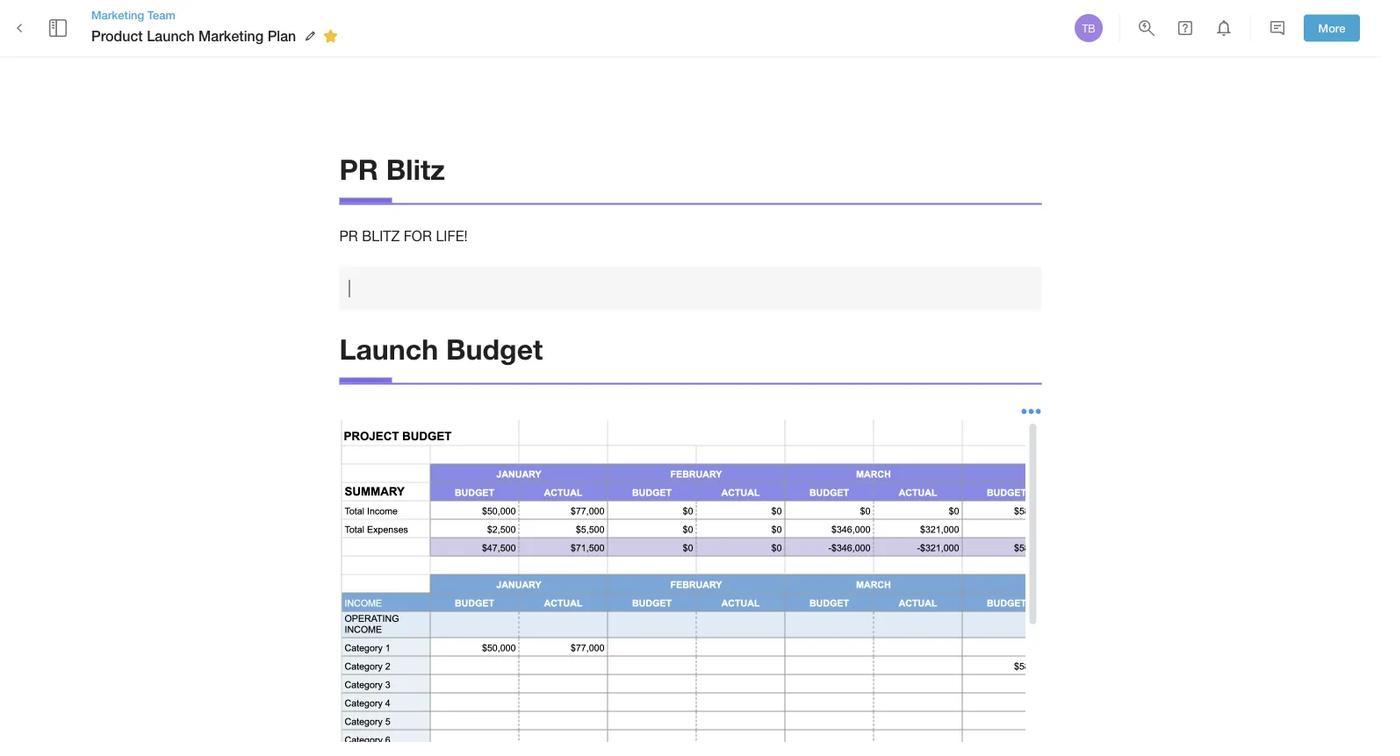 Task type: describe. For each thing, give the bounding box(es) containing it.
plan
[[267, 28, 296, 44]]

for
[[404, 228, 432, 244]]

more
[[1318, 21, 1345, 35]]

team
[[147, 8, 175, 21]]

1 horizontal spatial marketing
[[199, 28, 264, 44]]

remove favorite image
[[320, 26, 341, 47]]

pr for pr blitz
[[339, 152, 378, 186]]

pr blitz for life!
[[339, 228, 468, 244]]

marketing team
[[91, 8, 175, 21]]

1 vertical spatial launch
[[339, 333, 438, 366]]



Task type: vqa. For each thing, say whether or not it's contained in the screenshot.
the top Marketing
yes



Task type: locate. For each thing, give the bounding box(es) containing it.
1 horizontal spatial launch
[[339, 333, 438, 366]]

launch budget
[[339, 333, 543, 366]]

1 pr from the top
[[339, 152, 378, 186]]

marketing team link
[[91, 7, 344, 23]]

budget
[[446, 333, 543, 366]]

0 vertical spatial pr
[[339, 152, 378, 186]]

pr left blitz
[[339, 228, 358, 244]]

life!
[[436, 228, 468, 244]]

more button
[[1304, 15, 1360, 42]]

pr left 'blitz'
[[339, 152, 378, 186]]

pr for pr blitz for life!
[[339, 228, 358, 244]]

product launch marketing plan
[[91, 28, 296, 44]]

pr
[[339, 152, 378, 186], [339, 228, 358, 244]]

launch
[[147, 28, 195, 44], [339, 333, 438, 366]]

pr blitz
[[339, 152, 445, 186]]

tb
[[1082, 22, 1095, 34]]

0 vertical spatial launch
[[147, 28, 195, 44]]

marketing up product
[[91, 8, 144, 21]]

blitz
[[362, 228, 400, 244]]

1 vertical spatial pr
[[339, 228, 358, 244]]

0 horizontal spatial launch
[[147, 28, 195, 44]]

tb button
[[1072, 11, 1105, 45]]

product
[[91, 28, 143, 44]]

0 vertical spatial marketing
[[91, 8, 144, 21]]

marketing down marketing team link
[[199, 28, 264, 44]]

marketing inside marketing team link
[[91, 8, 144, 21]]

1 vertical spatial marketing
[[199, 28, 264, 44]]

blitz
[[386, 152, 445, 186]]

0 horizontal spatial marketing
[[91, 8, 144, 21]]

marketing
[[91, 8, 144, 21], [199, 28, 264, 44]]

2 pr from the top
[[339, 228, 358, 244]]



